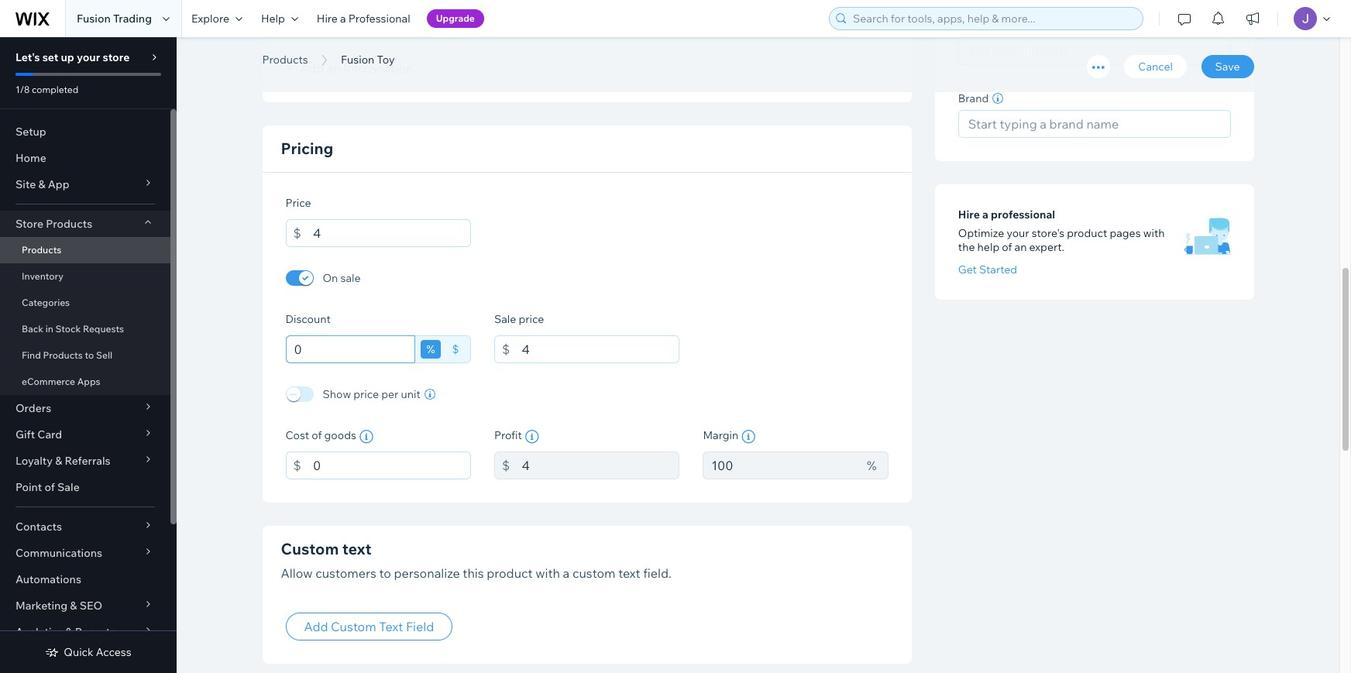 Task type: locate. For each thing, give the bounding box(es) containing it.
find products to sell
[[22, 350, 112, 361]]

a for professional
[[983, 208, 989, 222]]

an left expert. on the top of page
[[1015, 241, 1027, 255]]

fusion toy
[[262, 33, 405, 68], [341, 53, 395, 67]]

point of sale link
[[0, 474, 171, 501]]

contacts button
[[0, 514, 171, 540]]

with left custom
[[536, 566, 560, 581]]

2 info tooltip image from the left
[[742, 430, 756, 444]]

& right loyalty
[[55, 454, 62, 468]]

products link down store products
[[0, 237, 171, 264]]

1 horizontal spatial info tooltip image
[[742, 430, 756, 444]]

$ text field
[[522, 336, 680, 364]]

products right store
[[46, 217, 92, 231]]

personalize
[[394, 566, 460, 581]]

0 vertical spatial text
[[342, 539, 372, 559]]

Start typing a brand name field
[[964, 111, 1226, 138]]

(self
[[993, 44, 1018, 59]]

1 vertical spatial of
[[312, 429, 322, 443]]

0 vertical spatial price
[[519, 312, 544, 326]]

info tooltip image
[[360, 430, 373, 444]]

sell
[[96, 350, 112, 361]]

1 vertical spatial sale
[[57, 481, 80, 494]]

let's
[[16, 50, 40, 64]]

add for add custom text field
[[304, 620, 328, 635]]

2 vertical spatial of
[[45, 481, 55, 494]]

0 horizontal spatial sale
[[57, 481, 80, 494]]

0 horizontal spatial your
[[77, 50, 100, 64]]

brand
[[959, 92, 989, 106]]

cancel
[[1139, 60, 1173, 74]]

custom inside button
[[331, 620, 376, 635]]

1 horizontal spatial product
[[1067, 227, 1108, 241]]

0 horizontal spatial text
[[342, 539, 372, 559]]

hire up optimize
[[959, 208, 980, 222]]

add left info
[[300, 61, 324, 76]]

info tooltip image right profit
[[525, 430, 539, 444]]

1 vertical spatial price
[[354, 388, 379, 402]]

1 horizontal spatial products link
[[255, 52, 316, 67]]

fusion left trading
[[77, 12, 111, 26]]

sale
[[494, 312, 516, 326], [57, 481, 80, 494]]

your down professional
[[1007, 227, 1030, 241]]

0 horizontal spatial hire
[[317, 12, 338, 26]]

1 vertical spatial a
[[983, 208, 989, 222]]

products up the inventory at the left of page
[[22, 244, 62, 256]]

your inside optimize your store's product pages with the help of an expert.
[[1007, 227, 1030, 241]]

price
[[519, 312, 544, 326], [354, 388, 379, 402]]

add down allow
[[304, 620, 328, 635]]

add inside button
[[304, 620, 328, 635]]

products inside store products popup button
[[46, 217, 92, 231]]

products link down help button
[[255, 52, 316, 67]]

an left info
[[327, 61, 341, 76]]

1 horizontal spatial to
[[379, 566, 391, 581]]

& inside "popup button"
[[65, 625, 73, 639]]

referrals
[[65, 454, 111, 468]]

analytics
[[16, 625, 63, 639]]

your
[[77, 50, 100, 64], [1007, 227, 1030, 241]]

0 vertical spatial a
[[340, 12, 346, 26]]

you
[[969, 44, 990, 59]]

add an info section link
[[286, 61, 413, 76]]

store products button
[[0, 211, 171, 237]]

1 info tooltip image from the left
[[525, 430, 539, 444]]

let's set up your store
[[16, 50, 130, 64]]

quick access
[[64, 646, 131, 660]]

field
[[406, 620, 434, 635]]

add
[[300, 61, 324, 76], [304, 620, 328, 635]]

store
[[103, 50, 130, 64]]

info tooltip image for margin
[[742, 430, 756, 444]]

products inside "find products to sell" link
[[43, 350, 83, 361]]

products down help button
[[262, 53, 308, 67]]

custom up allow
[[281, 539, 339, 559]]

started
[[980, 263, 1018, 277]]

categories
[[22, 297, 70, 308]]

products
[[262, 53, 308, 67], [46, 217, 92, 231], [22, 244, 62, 256], [43, 350, 83, 361]]

save
[[1216, 60, 1240, 74]]

apps
[[77, 376, 100, 388]]

on sale
[[323, 271, 361, 285]]

0 vertical spatial of
[[1002, 241, 1013, 255]]

with right the pages
[[1144, 227, 1165, 241]]

1 horizontal spatial of
[[312, 429, 322, 443]]

a left professional
[[340, 12, 346, 26]]

fusion
[[77, 12, 111, 26], [262, 33, 351, 68], [341, 53, 375, 67]]

add custom text field button
[[286, 613, 453, 641]]

& for analytics
[[65, 625, 73, 639]]

1/8 completed
[[16, 84, 78, 95]]

analytics & reports
[[16, 625, 116, 639]]

None text field
[[313, 452, 471, 480], [703, 452, 860, 480], [313, 452, 471, 480], [703, 452, 860, 480]]

of right cost
[[312, 429, 322, 443]]

of inside optimize your store's product pages with the help of an expert.
[[1002, 241, 1013, 255]]

products link inside fusion toy form
[[255, 52, 316, 67]]

0 vertical spatial sale
[[494, 312, 516, 326]]

products link
[[255, 52, 316, 67], [0, 237, 171, 264]]

& inside dropdown button
[[70, 599, 77, 613]]

with inside optimize your store's product pages with the help of an expert.
[[1144, 227, 1165, 241]]

1 horizontal spatial %
[[867, 458, 877, 474]]

text
[[342, 539, 372, 559], [619, 566, 641, 581]]

%
[[427, 343, 435, 357], [867, 458, 877, 474]]

loyalty & referrals button
[[0, 448, 171, 474]]

seo
[[80, 599, 102, 613]]

orders
[[16, 401, 51, 415]]

0 vertical spatial with
[[1144, 227, 1165, 241]]

add for add an info section
[[300, 61, 324, 76]]

automations link
[[0, 567, 171, 593]]

show price per unit
[[323, 388, 421, 402]]

1 vertical spatial custom
[[331, 620, 376, 635]]

text up customers
[[342, 539, 372, 559]]

1 horizontal spatial price
[[519, 312, 544, 326]]

cost of goods
[[286, 429, 356, 443]]

0 horizontal spatial info tooltip image
[[525, 430, 539, 444]]

optimize
[[959, 227, 1005, 241]]

0 vertical spatial add
[[300, 61, 324, 76]]

0 horizontal spatial an
[[327, 61, 341, 76]]

price up '$' text field
[[519, 312, 544, 326]]

Search for tools, apps, help & more... field
[[849, 8, 1139, 29]]

1 vertical spatial hire
[[959, 208, 980, 222]]

1 horizontal spatial an
[[1015, 241, 1027, 255]]

1 vertical spatial %
[[867, 458, 877, 474]]

1 vertical spatial products link
[[0, 237, 171, 264]]

get
[[959, 263, 977, 277]]

0 horizontal spatial of
[[45, 481, 55, 494]]

hire right help button
[[317, 12, 338, 26]]

0 horizontal spatial price
[[354, 388, 379, 402]]

0 vertical spatial custom
[[281, 539, 339, 559]]

& left seo
[[70, 599, 77, 613]]

stock
[[55, 323, 81, 335]]

product right this
[[487, 566, 533, 581]]

1 horizontal spatial with
[[1144, 227, 1165, 241]]

sale inside fusion toy form
[[494, 312, 516, 326]]

0 horizontal spatial product
[[487, 566, 533, 581]]

loyalty & referrals
[[16, 454, 111, 468]]

product left the pages
[[1067, 227, 1108, 241]]

2 horizontal spatial of
[[1002, 241, 1013, 255]]

setup
[[16, 125, 46, 139]]

site & app
[[16, 177, 69, 191]]

1 vertical spatial product
[[487, 566, 533, 581]]

you (self fulfilled)
[[969, 44, 1068, 59]]

profit
[[494, 429, 522, 443]]

price
[[286, 196, 311, 210]]

None text field
[[313, 219, 471, 247], [286, 336, 415, 364], [522, 452, 680, 480], [313, 219, 471, 247], [286, 336, 415, 364], [522, 452, 680, 480]]

& right site
[[38, 177, 45, 191]]

gift card button
[[0, 422, 171, 448]]

your right up
[[77, 50, 100, 64]]

info
[[344, 61, 366, 76]]

2 vertical spatial a
[[563, 566, 570, 581]]

a left custom
[[563, 566, 570, 581]]

0 vertical spatial hire
[[317, 12, 338, 26]]

info tooltip image right the margin
[[742, 430, 756, 444]]

2 horizontal spatial a
[[983, 208, 989, 222]]

1 vertical spatial add
[[304, 620, 328, 635]]

custom left text
[[331, 620, 376, 635]]

ecommerce apps
[[22, 376, 100, 388]]

0 horizontal spatial products link
[[0, 237, 171, 264]]

text left field.
[[619, 566, 641, 581]]

store
[[16, 217, 43, 231]]

marketing & seo button
[[0, 593, 171, 619]]

info tooltip image for profit
[[525, 430, 539, 444]]

inventory link
[[0, 264, 171, 290]]

of for point of sale
[[45, 481, 55, 494]]

$
[[293, 226, 301, 241], [502, 342, 510, 357], [452, 343, 459, 357], [293, 458, 301, 474], [502, 458, 510, 474]]

an inside optimize your store's product pages with the help of an expert.
[[1015, 241, 1027, 255]]

1 vertical spatial your
[[1007, 227, 1030, 241]]

of inside sidebar element
[[45, 481, 55, 494]]

1 horizontal spatial sale
[[494, 312, 516, 326]]

an
[[327, 61, 341, 76], [1015, 241, 1027, 255]]

price left per
[[354, 388, 379, 402]]

help button
[[252, 0, 308, 37]]

0 vertical spatial your
[[77, 50, 100, 64]]

hire for hire a professional
[[959, 208, 980, 222]]

custom
[[281, 539, 339, 559], [331, 620, 376, 635]]

of right help
[[1002, 241, 1013, 255]]

a up optimize
[[983, 208, 989, 222]]

info tooltip image
[[525, 430, 539, 444], [742, 430, 756, 444]]

toy
[[357, 33, 405, 68], [377, 53, 395, 67]]

0 horizontal spatial with
[[536, 566, 560, 581]]

1 horizontal spatial your
[[1007, 227, 1030, 241]]

hire inside fusion toy form
[[959, 208, 980, 222]]

hire
[[317, 12, 338, 26], [959, 208, 980, 222]]

0 vertical spatial to
[[85, 350, 94, 361]]

fusion down hire a professional
[[341, 53, 375, 67]]

to left sell at the left of the page
[[85, 350, 94, 361]]

products up ecommerce apps
[[43, 350, 83, 361]]

0 vertical spatial products link
[[255, 52, 316, 67]]

pages
[[1110, 227, 1141, 241]]

of right point
[[45, 481, 55, 494]]

home
[[16, 151, 46, 165]]

to right customers
[[379, 566, 391, 581]]

& up quick
[[65, 625, 73, 639]]

0 horizontal spatial %
[[427, 343, 435, 357]]

price for sale
[[519, 312, 544, 326]]

1 vertical spatial text
[[619, 566, 641, 581]]

in
[[45, 323, 53, 335]]

1 horizontal spatial a
[[563, 566, 570, 581]]

1 vertical spatial an
[[1015, 241, 1027, 255]]

1 vertical spatial to
[[379, 566, 391, 581]]

sale
[[341, 271, 361, 285]]

1 horizontal spatial hire
[[959, 208, 980, 222]]

of for cost of goods
[[312, 429, 322, 443]]

0 vertical spatial product
[[1067, 227, 1108, 241]]

1 vertical spatial with
[[536, 566, 560, 581]]

0 horizontal spatial to
[[85, 350, 94, 361]]

sidebar element
[[0, 37, 177, 674]]

0 horizontal spatial a
[[340, 12, 346, 26]]

marketing
[[16, 599, 68, 613]]

with
[[1144, 227, 1165, 241], [536, 566, 560, 581]]

& for marketing
[[70, 599, 77, 613]]

product
[[1067, 227, 1108, 241], [487, 566, 533, 581]]



Task type: vqa. For each thing, say whether or not it's contained in the screenshot.
bottommost Hire
yes



Task type: describe. For each thing, give the bounding box(es) containing it.
professional
[[349, 12, 410, 26]]

inventory
[[22, 270, 63, 282]]

allow
[[281, 566, 313, 581]]

with inside custom text allow customers to personalize this product with a custom text field.
[[536, 566, 560, 581]]

professional
[[991, 208, 1056, 222]]

1 horizontal spatial text
[[619, 566, 641, 581]]

text
[[379, 620, 403, 635]]

site
[[16, 177, 36, 191]]

marketing & seo
[[16, 599, 102, 613]]

upgrade
[[436, 12, 475, 24]]

product inside optimize your store's product pages with the help of an expert.
[[1067, 227, 1108, 241]]

reports
[[75, 625, 116, 639]]

expert.
[[1030, 241, 1065, 255]]

toy right info
[[377, 53, 395, 67]]

upgrade button
[[427, 9, 484, 28]]

hire a professional link
[[308, 0, 420, 37]]

automations
[[16, 573, 81, 587]]

unit
[[401, 388, 421, 402]]

goods
[[324, 429, 356, 443]]

fusion trading
[[77, 12, 152, 26]]

completed
[[32, 84, 78, 95]]

optimize your store's product pages with the help of an expert.
[[959, 227, 1165, 255]]

store's
[[1032, 227, 1065, 241]]

a inside custom text allow customers to personalize this product with a custom text field.
[[563, 566, 570, 581]]

contacts
[[16, 520, 62, 534]]

access
[[96, 646, 131, 660]]

store products
[[16, 217, 92, 231]]

toy down professional
[[357, 33, 405, 68]]

fusion down the help
[[262, 33, 351, 68]]

ecommerce apps link
[[0, 369, 171, 395]]

help
[[261, 12, 285, 26]]

add an info section
[[297, 61, 413, 76]]

gift
[[16, 428, 35, 442]]

customers
[[316, 566, 377, 581]]

section
[[369, 61, 413, 76]]

cost
[[286, 429, 309, 443]]

back
[[22, 323, 43, 335]]

help
[[978, 241, 1000, 255]]

a for professional
[[340, 12, 346, 26]]

to inside custom text allow customers to personalize this product with a custom text field.
[[379, 566, 391, 581]]

find
[[22, 350, 41, 361]]

custom
[[573, 566, 616, 581]]

point of sale
[[16, 481, 80, 494]]

product inside custom text allow customers to personalize this product with a custom text field.
[[487, 566, 533, 581]]

fulfilled)
[[1020, 44, 1068, 59]]

hire a professional
[[959, 208, 1056, 222]]

custom text allow customers to personalize this product with a custom text field.
[[281, 539, 672, 581]]

& for site
[[38, 177, 45, 191]]

the
[[959, 241, 975, 255]]

cancel button
[[1125, 55, 1187, 78]]

this
[[463, 566, 484, 581]]

site & app button
[[0, 171, 171, 198]]

set
[[42, 50, 58, 64]]

requests
[[83, 323, 124, 335]]

quick access button
[[45, 646, 131, 660]]

ecommerce
[[22, 376, 75, 388]]

explore
[[191, 12, 229, 26]]

0 vertical spatial an
[[327, 61, 341, 76]]

point
[[16, 481, 42, 494]]

fusion toy form
[[177, 0, 1352, 674]]

products inside fusion toy form
[[262, 53, 308, 67]]

on
[[323, 271, 338, 285]]

discount
[[286, 312, 331, 326]]

get started
[[959, 263, 1018, 277]]

0 vertical spatial %
[[427, 343, 435, 357]]

app
[[48, 177, 69, 191]]

price for show
[[354, 388, 379, 402]]

to inside sidebar element
[[85, 350, 94, 361]]

orders button
[[0, 395, 171, 422]]

sale price
[[494, 312, 544, 326]]

hire for hire a professional
[[317, 12, 338, 26]]

sale inside sidebar element
[[57, 481, 80, 494]]

back in stock requests link
[[0, 316, 171, 343]]

card
[[37, 428, 62, 442]]

1/8
[[16, 84, 30, 95]]

save button
[[1202, 55, 1254, 78]]

custom inside custom text allow customers to personalize this product with a custom text field.
[[281, 539, 339, 559]]

your inside sidebar element
[[77, 50, 100, 64]]

find products to sell link
[[0, 343, 171, 369]]

margin
[[703, 429, 739, 443]]

trading
[[113, 12, 152, 26]]

categories link
[[0, 290, 171, 316]]

communications
[[16, 546, 102, 560]]

up
[[61, 50, 74, 64]]

& for loyalty
[[55, 454, 62, 468]]

setup link
[[0, 119, 171, 145]]

gift card
[[16, 428, 62, 442]]



